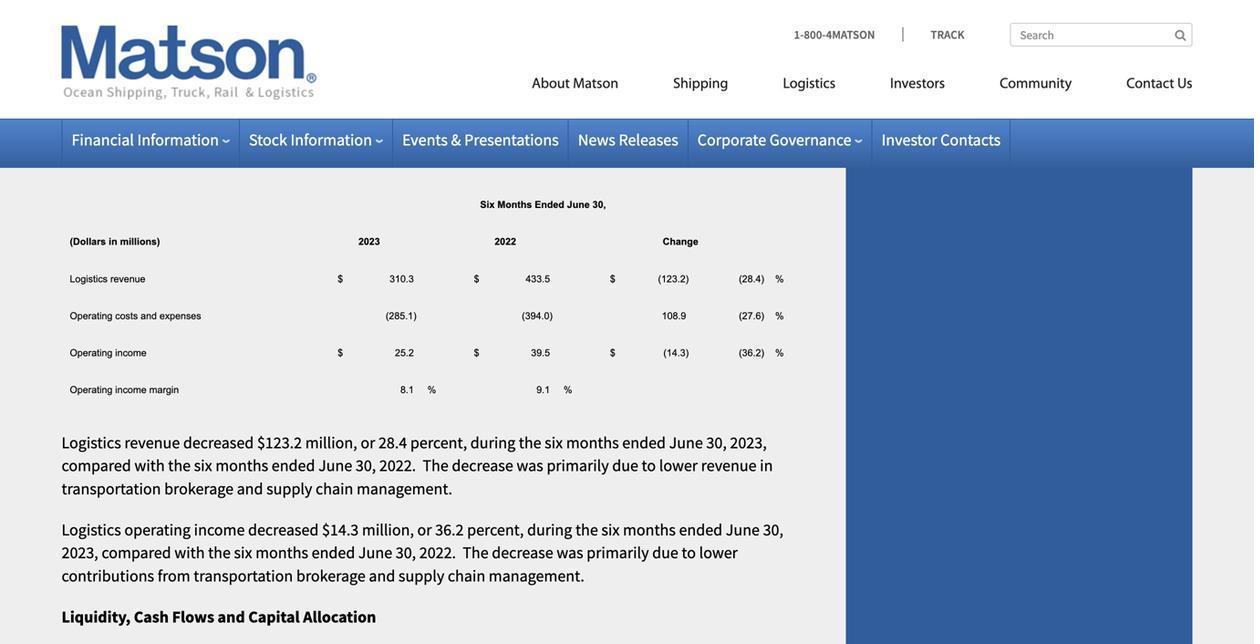 Task type: locate. For each thing, give the bounding box(es) containing it.
2 vertical spatial transportation
[[194, 566, 293, 586]]

was for the
[[517, 455, 544, 476]]

investors link
[[863, 68, 973, 105]]

2 vertical spatial lower
[[700, 543, 738, 563]]

0 vertical spatial operating
[[124, 20, 191, 41]]

transportation for logistics revenue decreased
[[62, 478, 161, 499]]

due inside the .  the decrease was primarily due to lower revenue in transportation brokerage and supply chain management.
[[612, 455, 639, 476]]

1 horizontal spatial information
[[291, 130, 372, 150]]

1 vertical spatial during
[[527, 520, 572, 540]]

chain inside the .  the decrease was primarily due to lower revenue in transportation brokerage and supply chain management.
[[316, 478, 353, 499]]

compared
[[102, 43, 171, 64], [380, 107, 453, 128], [62, 455, 131, 476], [102, 543, 171, 563]]

0 horizontal spatial six
[[145, 107, 167, 128]]

the for during
[[423, 455, 449, 476]]

contributions
[[62, 66, 154, 87], [62, 566, 154, 586]]

to
[[700, 43, 714, 64], [642, 455, 656, 476], [682, 543, 696, 563]]

(123.2)
[[658, 274, 689, 284]]

lower
[[718, 43, 756, 64], [659, 455, 698, 476], [700, 543, 738, 563]]

108.9
[[662, 311, 686, 322]]

0 vertical spatial during
[[471, 432, 516, 453]]

shipping link
[[646, 68, 756, 105]]

primarily for months
[[547, 455, 609, 476]]

1 vertical spatial the
[[423, 455, 449, 476]]

with up flows
[[175, 543, 205, 563]]

1 vertical spatial revenue
[[124, 432, 180, 453]]

0 vertical spatial management.
[[489, 66, 585, 87]]

the down 36.2 percent, in the left of the page
[[463, 543, 489, 563]]

decrease
[[510, 43, 572, 64], [452, 455, 514, 476], [492, 543, 554, 563]]

0 vertical spatial chain
[[448, 66, 486, 87]]

2 horizontal spatial to
[[700, 43, 714, 64]]

three
[[234, 43, 270, 64]]

stock information
[[249, 130, 372, 150]]

primarily for six
[[587, 543, 649, 563]]

logistics revenue decreased $123 .2 million, or 28.4 percent, during the six months ended june 30, 2023
[[62, 432, 763, 453]]

0 vertical spatial brokerage
[[296, 66, 366, 87]]

1 vertical spatial six
[[480, 199, 495, 210]]

logistics for logistics
[[783, 77, 836, 92]]

2 june 30, 2023 from the top
[[62, 520, 784, 563]]

with down logistics operating income decreased
[[175, 43, 205, 64]]

0 vertical spatial operating
[[70, 311, 113, 322]]

primarily inside the .  the decrease was primarily due to lower revenue in transportation brokerage and supply chain management.
[[547, 455, 609, 476]]

0 vertical spatial lower
[[718, 43, 756, 64]]

0 vertical spatial six
[[145, 107, 167, 128]]

3 operating from the top
[[70, 385, 113, 396]]

events
[[402, 130, 448, 150]]

2 information from the left
[[291, 130, 372, 150]]

investors
[[891, 77, 945, 92]]

1 horizontal spatial six
[[480, 199, 495, 210]]

contacts
[[941, 130, 1001, 150]]

during right 28.4 percent,
[[471, 432, 516, 453]]

operating up cash
[[124, 520, 191, 540]]

logistics
[[62, 20, 121, 41], [783, 77, 836, 92], [62, 107, 125, 128], [70, 274, 108, 284], [62, 432, 121, 453], [62, 520, 121, 540]]

2 vertical spatial primarily
[[587, 543, 649, 563]]

operating
[[70, 311, 113, 322], [70, 348, 113, 359], [70, 385, 113, 396]]

1 operating from the top
[[124, 20, 191, 41]]

% for (36.2)
[[776, 348, 784, 359]]

six
[[145, 107, 167, 128], [480, 199, 495, 210]]

lower for ended
[[700, 543, 738, 563]]

was for during
[[557, 543, 584, 563]]

, inside , compared with the six months ended
[[763, 432, 767, 453]]

operating down operating income
[[70, 385, 113, 396]]

compared up events
[[380, 107, 453, 128]]

2 vertical spatial brokerage
[[296, 566, 366, 586]]

revenue up costs
[[110, 274, 146, 284]]

1 vertical spatial management.
[[357, 478, 453, 499]]

2022
[[492, 107, 527, 128], [495, 236, 516, 247], [379, 455, 412, 476], [419, 543, 452, 563]]

decreased left '$123'
[[183, 432, 254, 453]]

supply down logistics operating income decreased $14 .3 million, or 36.2 percent, during the six months ended
[[399, 566, 445, 586]]

1 vertical spatial was
[[517, 455, 544, 476]]

corporate governance link
[[698, 130, 863, 150]]

, for , compared with the six months ended june 30, 2022
[[94, 543, 98, 563]]

the for , compared with the six months ended
[[168, 455, 191, 476]]

2 operating from the top
[[70, 348, 113, 359]]

1 vertical spatial brokerage
[[164, 478, 234, 499]]

from up flows
[[158, 566, 190, 586]]

operating for operating costs and expenses
[[70, 311, 113, 322]]

decreased up 'three'
[[248, 20, 319, 41]]

decrease for the
[[452, 455, 514, 476]]

.  the decrease was primarily due to lower contributions from transportation brokerage and supply chain management. up events
[[62, 43, 756, 87]]

0 vertical spatial contributions
[[62, 66, 154, 87]]

0 horizontal spatial information
[[137, 130, 219, 150]]

2 vertical spatial decreased
[[248, 520, 319, 540]]

revenue inside the .  the decrease was primarily due to lower revenue in transportation brokerage and supply chain management.
[[701, 455, 757, 476]]

0 vertical spatial transportation
[[194, 66, 293, 87]]

2 from from the top
[[158, 566, 190, 586]]

, up the in
[[763, 432, 767, 453]]

decrease inside the .  the decrease was primarily due to lower revenue in transportation brokerage and supply chain management.
[[452, 455, 514, 476]]

.2 million,
[[290, 432, 357, 453]]

operating up operating income margin
[[70, 348, 113, 359]]

transportation inside the .  the decrease was primarily due to lower revenue in transportation brokerage and supply chain management.
[[62, 478, 161, 499]]

decreased up ", compared with the six months ended june 30, 2022"
[[248, 520, 319, 540]]

1 horizontal spatial during
[[527, 520, 572, 540]]

contributions up —
[[62, 66, 154, 87]]

due
[[671, 43, 697, 64], [612, 455, 639, 476], [653, 543, 679, 563]]

2 vertical spatial chain
[[448, 566, 486, 586]]

2 vertical spatial due
[[653, 543, 679, 563]]

chain
[[448, 66, 486, 87], [316, 478, 353, 499], [448, 566, 486, 586]]

compared inside , compared with the six months ended
[[62, 455, 131, 476]]

information down logistics — six months ended june 30, 2023 compared with 2022
[[291, 130, 372, 150]]

six inside , compared with the six months ended
[[194, 455, 212, 476]]

income
[[194, 20, 245, 41], [115, 348, 147, 359], [115, 385, 147, 396], [194, 520, 245, 540]]

the
[[481, 43, 507, 64], [423, 455, 449, 476], [463, 543, 489, 563]]

, up liquidity,
[[94, 543, 98, 563]]

chain down june 30, 2022
[[316, 478, 353, 499]]

six
[[545, 432, 563, 453], [194, 455, 212, 476], [602, 520, 620, 540], [234, 543, 252, 563]]

due for ended
[[612, 455, 639, 476]]

change
[[663, 236, 699, 247]]

1 vertical spatial from
[[158, 566, 190, 586]]

1 information from the left
[[137, 130, 219, 150]]

$
[[338, 274, 343, 284], [474, 274, 479, 284], [610, 274, 616, 284], [338, 348, 343, 359], [474, 348, 479, 359], [610, 348, 616, 359]]

.  the decrease was primarily due to lower contributions from transportation brokerage and supply chain management. down logistics operating income decreased $14 .3 million, or 36.2 percent, during the six months ended
[[62, 543, 738, 586]]

%
[[776, 274, 784, 284], [776, 311, 784, 322], [776, 348, 784, 359], [428, 385, 436, 396], [564, 385, 573, 396]]

compared up cash
[[102, 543, 171, 563]]

1 horizontal spatial or
[[417, 520, 432, 540]]

chain up &
[[448, 66, 486, 87]]

2 vertical spatial the
[[463, 543, 489, 563]]

1 vertical spatial contributions
[[62, 566, 154, 586]]

six left months
[[480, 199, 495, 210]]

supply down '$123'
[[267, 478, 312, 499]]

from down logistics operating income decreased
[[158, 66, 190, 87]]

logistics for logistics — six months ended june 30, 2023 compared with 2022
[[62, 107, 125, 128]]

with inside , compared with the six months ended
[[134, 455, 165, 476]]

0 horizontal spatial or
[[361, 432, 375, 453]]

logistics inside top menu navigation
[[783, 77, 836, 92]]

decreased
[[248, 20, 319, 41], [183, 432, 254, 453], [248, 520, 319, 540]]

(14.3)
[[664, 348, 689, 359]]

management. inside the .  the decrease was primarily due to lower revenue in transportation brokerage and supply chain management.
[[357, 478, 453, 499]]

% right '(36.2)'
[[776, 348, 784, 359]]

1 vertical spatial lower
[[659, 455, 698, 476]]

1 vertical spatial .  the decrease was primarily due to lower contributions from transportation brokerage and supply chain management.
[[62, 543, 738, 586]]

compared for , compared with the six months ended june 30, 2022
[[102, 543, 171, 563]]

1-800-4matson
[[794, 27, 875, 42]]

operating for logistics operating income decreased
[[124, 20, 191, 41]]

revenue left the in
[[701, 455, 757, 476]]

brokerage inside the .  the decrease was primarily due to lower revenue in transportation brokerage and supply chain management.
[[164, 478, 234, 499]]

ended
[[330, 43, 373, 64], [229, 107, 274, 128], [623, 432, 666, 453], [272, 455, 315, 476], [679, 520, 723, 540], [312, 543, 355, 563]]

or up june 30, 2022
[[361, 432, 375, 453]]

supply up events
[[399, 66, 445, 87]]

0 vertical spatial was
[[575, 43, 602, 64]]

stock information link
[[249, 130, 383, 150]]

compared for , compared with the three months ended
[[102, 43, 171, 64]]

0 vertical spatial june 30, 2023
[[62, 20, 794, 64]]

1 vertical spatial supply
[[267, 478, 312, 499]]

brokerage
[[296, 66, 366, 87], [164, 478, 234, 499], [296, 566, 366, 586]]

management. for 36.2 percent,
[[489, 566, 585, 586]]

primarily
[[605, 43, 667, 64], [547, 455, 609, 476], [587, 543, 649, 563]]

decrease for during
[[492, 543, 554, 563]]

1 vertical spatial operating
[[124, 520, 191, 540]]

the
[[208, 43, 231, 64], [519, 432, 542, 453], [168, 455, 191, 476], [576, 520, 598, 540], [208, 543, 231, 563]]

310.3
[[390, 274, 414, 284]]

&
[[451, 130, 461, 150]]

decrease down 28.4 percent,
[[452, 455, 514, 476]]

revenue
[[110, 274, 146, 284], [124, 432, 180, 453], [701, 455, 757, 476]]

management. up presentations
[[489, 66, 585, 87]]

management. for during
[[357, 478, 453, 499]]

2 operating from the top
[[124, 520, 191, 540]]

2 vertical spatial to
[[682, 543, 696, 563]]

with down margin
[[134, 455, 165, 476]]

% right (27.6)
[[776, 311, 784, 322]]

, up financial
[[94, 43, 98, 64]]

contributions up liquidity,
[[62, 566, 154, 586]]

ended inside , compared with the six months ended
[[272, 455, 315, 476]]

management. down , compared with the six months ended
[[357, 478, 453, 499]]

1 vertical spatial to
[[642, 455, 656, 476]]

, for , compared with the six months ended
[[763, 432, 767, 453]]

ended
[[535, 199, 565, 210]]

brokerage for decreased
[[296, 566, 366, 586]]

0 vertical spatial primarily
[[605, 43, 667, 64]]

logistics operating income decreased
[[62, 20, 322, 41]]

compared down operating income margin
[[62, 455, 131, 476]]

investor
[[882, 130, 938, 150]]

management.
[[489, 66, 585, 87], [357, 478, 453, 499], [489, 566, 585, 586]]

decreased for logistics operating income decreased
[[248, 20, 319, 41]]

logistics — six months ended june 30, 2023 compared with 2022
[[62, 107, 527, 128]]

capital
[[248, 607, 300, 627]]

the up events & presentations link
[[481, 43, 507, 64]]

or right the .3 million,
[[417, 520, 432, 540]]

0 vertical spatial decreased
[[248, 20, 319, 41]]

was inside the .  the decrease was primarily due to lower revenue in transportation brokerage and supply chain management.
[[517, 455, 544, 476]]

or
[[361, 432, 375, 453], [417, 520, 432, 540]]

$ left '(123.2)'
[[610, 274, 616, 284]]

information down —
[[137, 130, 219, 150]]

8.1
[[401, 385, 414, 396]]

0 horizontal spatial to
[[642, 455, 656, 476]]

chain for or
[[448, 566, 486, 586]]

operating for operating income
[[70, 348, 113, 359]]

operating left costs
[[70, 311, 113, 322]]

operating up , compared with the three months ended at the top
[[124, 20, 191, 41]]

management. down 36.2 percent, in the left of the page
[[489, 566, 585, 586]]

the down 28.4 percent,
[[423, 455, 449, 476]]

transportation
[[194, 66, 293, 87], [62, 478, 161, 499], [194, 566, 293, 586]]

decrease down 36.2 percent, in the left of the page
[[492, 543, 554, 563]]

with
[[175, 43, 205, 64], [456, 107, 489, 128], [134, 455, 165, 476], [175, 543, 205, 563]]

decrease up about
[[510, 43, 572, 64]]

.3 million,
[[347, 520, 414, 540]]

due for months
[[653, 543, 679, 563]]

0 vertical spatial from
[[158, 66, 190, 87]]

0 vertical spatial .  the decrease was primarily due to lower contributions from transportation brokerage and supply chain management.
[[62, 43, 756, 87]]

1 horizontal spatial to
[[682, 543, 696, 563]]

chain down 36.2 percent, in the left of the page
[[448, 566, 486, 586]]

2 vertical spatial revenue
[[701, 455, 757, 476]]

1 vertical spatial or
[[417, 520, 432, 540]]

, compared with the six months ended
[[62, 432, 767, 476]]

with for , compared with the six months ended
[[134, 455, 165, 476]]

was
[[575, 43, 602, 64], [517, 455, 544, 476], [557, 543, 584, 563]]

1 vertical spatial decrease
[[452, 455, 514, 476]]

operating for logistics operating income decreased $14 .3 million, or 36.2 percent, during the six months ended
[[124, 520, 191, 540]]

2 vertical spatial supply
[[399, 566, 445, 586]]

six right —
[[145, 107, 167, 128]]

1 vertical spatial chain
[[316, 478, 353, 499]]

news releases link
[[578, 130, 679, 150]]

1 vertical spatial due
[[612, 455, 639, 476]]

the inside , compared with the six months ended
[[168, 455, 191, 476]]

0 vertical spatial or
[[361, 432, 375, 453]]

income down costs
[[115, 348, 147, 359]]

None search field
[[1011, 23, 1193, 47]]

39.5
[[531, 348, 550, 359]]

1-800-4matson link
[[794, 27, 903, 42]]

1 vertical spatial primarily
[[547, 455, 609, 476]]

us
[[1178, 77, 1193, 92]]

about matson
[[532, 77, 619, 92]]

2 vertical spatial operating
[[70, 385, 113, 396]]

1 vertical spatial june 30, 2023
[[62, 520, 784, 563]]

revenue down margin
[[124, 432, 180, 453]]

during right 36.2 percent, in the left of the page
[[527, 520, 572, 540]]

2 vertical spatial was
[[557, 543, 584, 563]]

% right (28.4)
[[776, 274, 784, 284]]

and
[[369, 66, 395, 87], [141, 311, 157, 322], [237, 478, 263, 499], [369, 566, 395, 586], [218, 607, 245, 627]]

supply inside the .  the decrease was primarily due to lower revenue in transportation brokerage and supply chain management.
[[267, 478, 312, 499]]

presentations
[[464, 130, 559, 150]]

with for , compared with the three months ended
[[175, 43, 205, 64]]

compared for , compared with the six months ended
[[62, 455, 131, 476]]

2 vertical spatial decrease
[[492, 543, 554, 563]]

to inside the .  the decrease was primarily due to lower revenue in transportation brokerage and supply chain management.
[[642, 455, 656, 476]]

lower inside the .  the decrease was primarily due to lower revenue in transportation brokerage and supply chain management.
[[659, 455, 698, 476]]

1 vertical spatial operating
[[70, 348, 113, 359]]

1 vertical spatial transportation
[[62, 478, 161, 499]]

0 vertical spatial revenue
[[110, 274, 146, 284]]

1 operating from the top
[[70, 311, 113, 322]]

the inside the .  the decrease was primarily due to lower revenue in transportation brokerage and supply chain management.
[[423, 455, 449, 476]]

community link
[[973, 68, 1100, 105]]

income left margin
[[115, 385, 147, 396]]

compared down logistics operating income decreased
[[102, 43, 171, 64]]

lower for june 30,
[[659, 455, 698, 476]]

2 vertical spatial management.
[[489, 566, 585, 586]]

$ left 433.5
[[474, 274, 479, 284]]

logistics for logistics revenue
[[70, 274, 108, 284]]

logistics for logistics revenue decreased $123 .2 million, or 28.4 percent, during the six months ended june 30, 2023
[[62, 432, 121, 453]]

flows
[[172, 607, 214, 627]]



Task type: describe. For each thing, give the bounding box(es) containing it.
margin
[[149, 385, 179, 396]]

information for financial information
[[137, 130, 219, 150]]

decreased for logistics operating income decreased $14 .3 million, or 36.2 percent, during the six months ended
[[248, 520, 319, 540]]

financial information
[[72, 130, 219, 150]]

the for , compared with the six months ended june 30, 2022
[[208, 543, 231, 563]]

2022 down months
[[495, 236, 516, 247]]

news releases
[[578, 130, 679, 150]]

0 vertical spatial the
[[481, 43, 507, 64]]

2022 down logistics revenue decreased $123 .2 million, or 28.4 percent, during the six months ended june 30, 2023
[[379, 455, 412, 476]]

1 june 30, 2023 from the top
[[62, 20, 794, 64]]

2 .  the decrease was primarily due to lower contributions from transportation brokerage and supply chain management. from the top
[[62, 543, 738, 586]]

financial information link
[[72, 130, 230, 150]]

800-
[[804, 27, 826, 42]]

% for (28.4)
[[776, 274, 784, 284]]

operating income
[[70, 348, 147, 359]]

community
[[1000, 77, 1072, 92]]

4matson
[[826, 27, 875, 42]]

1 .  the decrease was primarily due to lower contributions from transportation brokerage and supply chain management. from the top
[[62, 43, 756, 87]]

$14
[[322, 520, 347, 540]]

with for , compared with the six months ended june 30, 2022
[[175, 543, 205, 563]]

supply for $14
[[399, 566, 445, 586]]

the for 36.2 percent,
[[463, 543, 489, 563]]

0 vertical spatial due
[[671, 43, 697, 64]]

0 vertical spatial supply
[[399, 66, 445, 87]]

supply for .2 million,
[[267, 478, 312, 499]]

Search search field
[[1011, 23, 1193, 47]]

chain for 28.4 percent,
[[316, 478, 353, 499]]

income up ", compared with the six months ended june 30, 2022"
[[194, 520, 245, 540]]

top menu navigation
[[450, 68, 1193, 105]]

logistics for logistics operating income decreased
[[62, 20, 121, 41]]

revenue for logistics revenue
[[110, 274, 146, 284]]

contact
[[1127, 77, 1175, 92]]

(28.4)
[[739, 274, 765, 284]]

1 contributions from the top
[[62, 66, 154, 87]]

$ left 310.3
[[338, 274, 343, 284]]

contact us link
[[1100, 68, 1193, 105]]

liquidity, cash flows and capital allocation
[[62, 607, 376, 627]]

0 vertical spatial decrease
[[510, 43, 572, 64]]

(394.0)
[[522, 311, 553, 322]]

with up the events & presentations
[[456, 107, 489, 128]]

, compared with the six months ended june 30, 2022
[[94, 543, 452, 563]]

2 contributions from the top
[[62, 566, 154, 586]]

shipping
[[674, 77, 729, 92]]

brokerage for $123
[[164, 478, 234, 499]]

2022 down logistics operating income decreased $14 .3 million, or 36.2 percent, during the six months ended
[[419, 543, 452, 563]]

, for , compared with the three months ended
[[94, 43, 98, 64]]

matson
[[573, 77, 619, 92]]

governance
[[770, 130, 852, 150]]

and inside the .  the decrease was primarily due to lower revenue in transportation brokerage and supply chain management.
[[237, 478, 263, 499]]

$123
[[257, 432, 290, 453]]

liquidity,
[[62, 607, 131, 627]]

six months ended june 30 ,
[[480, 199, 609, 210]]

% right the 8.1 on the left bottom of the page
[[428, 385, 436, 396]]

% right 9.1
[[564, 385, 573, 396]]

june 30
[[567, 199, 604, 210]]

costs
[[115, 311, 138, 322]]

(27.6)
[[739, 311, 765, 322]]

revenue for logistics revenue decreased $123 .2 million, or 28.4 percent, during the six months ended june 30, 2023
[[124, 432, 180, 453]]

0 vertical spatial to
[[700, 43, 714, 64]]

(285.1)
[[386, 311, 417, 322]]

(dollars in millions)
[[70, 236, 160, 247]]

search image
[[1176, 29, 1187, 41]]

to for june 30,
[[642, 455, 656, 476]]

investor contacts link
[[882, 130, 1001, 150]]

9.1
[[537, 385, 550, 396]]

investor contacts
[[882, 130, 1001, 150]]

28.4 percent,
[[379, 432, 467, 453]]

about matson link
[[505, 68, 646, 105]]

cash
[[134, 607, 169, 627]]

information for stock information
[[291, 130, 372, 150]]

2022 up presentations
[[492, 107, 527, 128]]

logistics operating income decreased $14 .3 million, or 36.2 percent, during the six months ended
[[62, 520, 726, 540]]

logistics revenue
[[70, 274, 146, 284]]

(36.2)
[[739, 348, 765, 359]]

in
[[760, 455, 773, 476]]

stock
[[249, 130, 287, 150]]

the for , compared with the three months ended
[[208, 43, 231, 64]]

to for ended
[[682, 543, 696, 563]]

operating for operating income margin
[[70, 385, 113, 396]]

25.2
[[395, 348, 414, 359]]

matson image
[[62, 26, 317, 100]]

months
[[498, 199, 532, 210]]

, compared with the three months ended
[[94, 43, 377, 64]]

433.5
[[526, 274, 550, 284]]

$ left (14.3) at the right bottom of the page
[[610, 348, 616, 359]]

1 vertical spatial decreased
[[183, 432, 254, 453]]

$ left 39.5
[[474, 348, 479, 359]]

track
[[931, 27, 965, 42]]

corporate governance
[[698, 130, 852, 150]]

0 horizontal spatial during
[[471, 432, 516, 453]]

releases
[[619, 130, 679, 150]]

months inside , compared with the six months ended
[[216, 455, 268, 476]]

transportation for logistics operating income decreased
[[194, 566, 293, 586]]

logistics link
[[756, 68, 863, 105]]

.  the decrease was primarily due to lower revenue in transportation brokerage and supply chain management.
[[62, 455, 773, 499]]

expenses
[[160, 311, 201, 322]]

financial
[[72, 130, 134, 150]]

allocation
[[303, 607, 376, 627]]

events & presentations link
[[402, 130, 559, 150]]

—
[[128, 107, 141, 128]]

logistics for logistics operating income decreased $14 .3 million, or 36.2 percent, during the six months ended
[[62, 520, 121, 540]]

income up , compared with the three months ended at the top
[[194, 20, 245, 41]]

track link
[[903, 27, 965, 42]]

events & presentations
[[402, 130, 559, 150]]

contact us
[[1127, 77, 1193, 92]]

% for (27.6)
[[776, 311, 784, 322]]

$ left the 25.2
[[338, 348, 343, 359]]

36.2 percent,
[[435, 520, 524, 540]]

1 from from the top
[[158, 66, 190, 87]]

corporate
[[698, 130, 767, 150]]

, right ended in the top of the page
[[604, 199, 606, 210]]

operating income margin
[[70, 385, 179, 396]]

about
[[532, 77, 570, 92]]

operating costs and expenses
[[70, 311, 201, 322]]

1-
[[794, 27, 804, 42]]

news
[[578, 130, 616, 150]]

june 30, 2022
[[319, 455, 412, 476]]



Task type: vqa. For each thing, say whether or not it's contained in the screenshot.
the rightmost Six
yes



